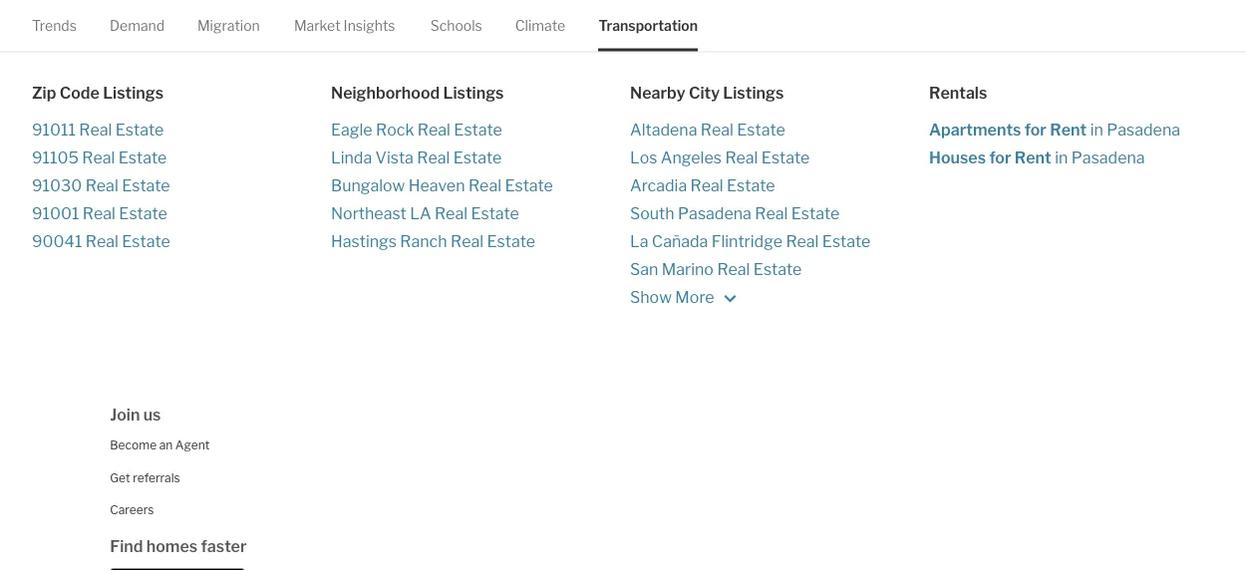 Task type: describe. For each thing, give the bounding box(es) containing it.
estate down los angeles real estate link
[[727, 177, 776, 196]]

show for show m ore
[[630, 288, 672, 308]]

vista
[[376, 149, 414, 168]]

estate down south pasadena real estate link
[[823, 232, 871, 252]]

listings inside heading
[[443, 84, 504, 103]]

marino
[[662, 260, 714, 280]]

los
[[630, 149, 658, 168]]

real right la at the top
[[435, 205, 468, 224]]

91030
[[32, 177, 82, 196]]

estate down the bungalow heaven real estate link
[[471, 205, 520, 224]]

estate up linda vista real estate link
[[454, 121, 503, 140]]

schools link
[[431, 0, 483, 51]]

arcadia real estate link
[[630, 173, 930, 201]]

0 vertical spatial for
[[1025, 121, 1047, 140]]

91105
[[32, 149, 79, 168]]

0 horizontal spatial for
[[990, 149, 1012, 168]]

real down northeast la real estate link
[[451, 232, 484, 252]]

real down flintridge
[[718, 260, 751, 280]]

real right 90041
[[86, 232, 119, 252]]

linda
[[331, 149, 372, 168]]

listings for zip code listings
[[103, 84, 164, 103]]

find
[[110, 537, 143, 557]]

pasadena inside altadena real estate los angeles real estate arcadia real estate south pasadena real estate la cañada flintridge real estate san marino real estate
[[678, 205, 752, 224]]

1 vertical spatial pasadena
[[1072, 149, 1146, 168]]

91001 real estate link
[[32, 201, 331, 228]]

find homes faster
[[110, 537, 247, 557]]

m
[[676, 288, 690, 308]]

0 vertical spatial pasadena
[[1108, 121, 1181, 140]]

estate up los angeles real estate link
[[738, 121, 786, 140]]

referrals
[[133, 471, 180, 486]]

eagle rock real estate link
[[331, 117, 630, 145]]

la
[[410, 205, 431, 224]]

careers button
[[110, 504, 154, 518]]

code
[[60, 84, 100, 103]]

northeast
[[331, 205, 407, 224]]

estate down "la cañada flintridge real estate" link
[[754, 260, 802, 280]]

neighborhood listings
[[331, 84, 504, 103]]

join us
[[110, 406, 161, 425]]

flintridge
[[712, 232, 783, 252]]

climate
[[515, 17, 566, 34]]

become
[[110, 439, 157, 453]]

la
[[630, 232, 649, 252]]

estate down northeast la real estate link
[[487, 232, 536, 252]]

apartments for rent in pasadena houses for rent in pasadena
[[930, 121, 1181, 168]]

1 vertical spatial in
[[1056, 149, 1069, 168]]

hastings ranch real estate link
[[331, 228, 630, 256]]

91011
[[32, 121, 76, 140]]

show m ore
[[630, 288, 718, 308]]

climate link
[[515, 0, 566, 51]]

real right 91001
[[83, 205, 116, 224]]

0 vertical spatial rent
[[1051, 121, 1088, 140]]

estate down 91105 real estate link
[[122, 177, 170, 196]]

careers
[[110, 504, 154, 518]]

ranch
[[400, 232, 448, 252]]

join
[[110, 406, 140, 425]]

nearby
[[630, 84, 686, 103]]

hastings
[[331, 232, 397, 252]]

0 vertical spatial in
[[1091, 121, 1104, 140]]

real up heaven
[[417, 149, 450, 168]]

an
[[159, 439, 173, 453]]

migration link
[[197, 0, 260, 51]]

91001
[[32, 205, 79, 224]]

san
[[630, 260, 659, 280]]



Task type: vqa. For each thing, say whether or not it's contained in the screenshot.
districts,
no



Task type: locate. For each thing, give the bounding box(es) containing it.
real right 91030
[[85, 177, 118, 196]]

real
[[79, 121, 112, 140], [418, 121, 451, 140], [701, 121, 734, 140], [82, 149, 115, 168], [417, 149, 450, 168], [726, 149, 759, 168], [85, 177, 118, 196], [469, 177, 502, 196], [691, 177, 724, 196], [83, 205, 116, 224], [435, 205, 468, 224], [755, 205, 788, 224], [86, 232, 119, 252], [451, 232, 484, 252], [786, 232, 819, 252], [718, 260, 751, 280]]

0 horizontal spatial ore
[[92, 27, 120, 46]]

estate down '91030 real estate' link
[[119, 205, 167, 224]]

angeles
[[661, 149, 722, 168]]

listings for nearby city listings
[[724, 84, 784, 103]]

cañada
[[652, 232, 709, 252]]

neighborhood
[[331, 84, 440, 103]]

show for show
[[32, 27, 77, 46]]

0 horizontal spatial in
[[1056, 149, 1069, 168]]

nearby city listings
[[630, 84, 784, 103]]

houses
[[930, 149, 987, 168]]

1 vertical spatial ore
[[690, 288, 715, 308]]

south
[[630, 205, 675, 224]]

us
[[143, 406, 161, 425]]

estate down 91001 real estate link at the left top
[[122, 232, 170, 252]]

real down zip code listings
[[79, 121, 112, 140]]

in
[[1091, 121, 1104, 140], [1056, 149, 1069, 168]]

show
[[32, 27, 77, 46], [630, 288, 672, 308]]

altadena
[[630, 121, 698, 140]]

altadena real estate los angeles real estate arcadia real estate south pasadena real estate la cañada flintridge real estate san marino real estate
[[630, 121, 871, 280]]

0 vertical spatial ore
[[92, 27, 120, 46]]

1 vertical spatial show
[[630, 288, 672, 308]]

rent
[[1051, 121, 1088, 140], [1015, 149, 1052, 168]]

linda vista real estate link
[[331, 145, 630, 173]]

rent down apartments
[[1015, 149, 1052, 168]]

estate down linda vista real estate link
[[505, 177, 554, 196]]

estate
[[115, 121, 164, 140], [454, 121, 503, 140], [738, 121, 786, 140], [118, 149, 167, 168], [454, 149, 502, 168], [762, 149, 810, 168], [122, 177, 170, 196], [505, 177, 554, 196], [727, 177, 776, 196], [119, 205, 167, 224], [471, 205, 520, 224], [792, 205, 840, 224], [122, 232, 170, 252], [487, 232, 536, 252], [823, 232, 871, 252], [754, 260, 802, 280]]

eagle
[[331, 121, 373, 140]]

listings
[[103, 84, 164, 103], [443, 84, 504, 103], [724, 84, 784, 103]]

apartments
[[930, 121, 1022, 140]]

bungalow heaven real estate link
[[331, 173, 630, 201]]

faster
[[201, 537, 247, 557]]

real down 'angeles'
[[691, 177, 724, 196]]

1 vertical spatial rent
[[1015, 149, 1052, 168]]

for
[[1025, 121, 1047, 140], [990, 149, 1012, 168]]

neighborhood listings heading
[[331, 83, 630, 105]]

become an agent
[[110, 439, 210, 453]]

transportation
[[599, 17, 698, 34]]

1 horizontal spatial ore
[[690, 288, 715, 308]]

2 vertical spatial pasadena
[[678, 205, 752, 224]]

1 listings from the left
[[103, 84, 164, 103]]

0 vertical spatial show
[[32, 27, 77, 46]]

northeast la real estate link
[[331, 201, 630, 228]]

ore right "trends" link
[[92, 27, 120, 46]]

91011 real estate link
[[32, 117, 331, 145]]

la cañada flintridge real estate link
[[630, 228, 930, 256]]

estate down eagle rock real estate link
[[454, 149, 502, 168]]

altadena real estate link
[[630, 117, 930, 145]]

show down san
[[630, 288, 672, 308]]

city
[[689, 84, 720, 103]]

insights
[[344, 17, 396, 34]]

real right rock
[[418, 121, 451, 140]]

zip
[[32, 84, 56, 103]]

91011 real estate 91105 real estate 91030 real estate 91001 real estate 90041 real estate
[[32, 121, 170, 252]]

san marino real estate link
[[630, 256, 930, 284]]

market insights link
[[294, 0, 396, 51]]

real down altadena real estate link
[[726, 149, 759, 168]]

demand link
[[110, 0, 165, 51]]

listings right "code"
[[103, 84, 164, 103]]

2 horizontal spatial listings
[[724, 84, 784, 103]]

bungalow
[[331, 177, 405, 196]]

show up the "zip"
[[32, 27, 77, 46]]

get
[[110, 471, 130, 486]]

market
[[294, 17, 341, 34]]

91030 real estate link
[[32, 173, 331, 201]]

nearby city listings heading
[[630, 83, 930, 105]]

estate down altadena real estate link
[[762, 149, 810, 168]]

arcadia
[[630, 177, 688, 196]]

1 horizontal spatial show
[[630, 288, 672, 308]]

market insights
[[294, 17, 396, 34]]

trends link
[[32, 0, 77, 51]]

listings up eagle rock real estate link
[[443, 84, 504, 103]]

real right 91105
[[82, 149, 115, 168]]

2 listings from the left
[[443, 84, 504, 103]]

1 horizontal spatial for
[[1025, 121, 1047, 140]]

heaven
[[409, 177, 465, 196]]

real down linda vista real estate link
[[469, 177, 502, 196]]

pasadena
[[1108, 121, 1181, 140], [1072, 149, 1146, 168], [678, 205, 752, 224]]

get referrals
[[110, 471, 180, 486]]

listings inside heading
[[724, 84, 784, 103]]

rock
[[376, 121, 414, 140]]

transportation link
[[599, 0, 698, 51]]

3 listings from the left
[[724, 84, 784, 103]]

south pasadena real estate link
[[630, 201, 930, 228]]

schools
[[431, 17, 483, 34]]

zip code listings heading
[[32, 83, 331, 105]]

1 horizontal spatial listings
[[443, 84, 504, 103]]

demand
[[110, 17, 165, 34]]

estate down arcadia real estate link
[[792, 205, 840, 224]]

1 horizontal spatial in
[[1091, 121, 1104, 140]]

0 horizontal spatial listings
[[103, 84, 164, 103]]

los angeles real estate link
[[630, 145, 930, 173]]

listings up altadena real estate link
[[724, 84, 784, 103]]

real up 'angeles'
[[701, 121, 734, 140]]

ore down marino
[[690, 288, 715, 308]]

90041
[[32, 232, 82, 252]]

trends
[[32, 17, 77, 34]]

real down arcadia real estate link
[[755, 205, 788, 224]]

rentals heading
[[930, 83, 1229, 105]]

agent
[[175, 439, 210, 453]]

estate down 91011 real estate link
[[118, 149, 167, 168]]

rentals
[[930, 84, 988, 103]]

eagle rock real estate linda vista real estate bungalow heaven real estate northeast la real estate hastings ranch real estate
[[331, 121, 554, 252]]

1 vertical spatial for
[[990, 149, 1012, 168]]

become an agent button
[[110, 439, 210, 453]]

estate up 91105 real estate link
[[115, 121, 164, 140]]

get referrals button
[[110, 471, 180, 486]]

for down apartments
[[990, 149, 1012, 168]]

90041 real estate link
[[32, 228, 331, 256]]

ore
[[92, 27, 120, 46], [690, 288, 715, 308]]

rent down rentals heading
[[1051, 121, 1088, 140]]

real down south pasadena real estate link
[[786, 232, 819, 252]]

migration
[[197, 17, 260, 34]]

homes
[[146, 537, 198, 557]]

listings inside "heading"
[[103, 84, 164, 103]]

91105 real estate link
[[32, 145, 331, 173]]

for down rentals heading
[[1025, 121, 1047, 140]]

zip code listings
[[32, 84, 164, 103]]

0 horizontal spatial show
[[32, 27, 77, 46]]



